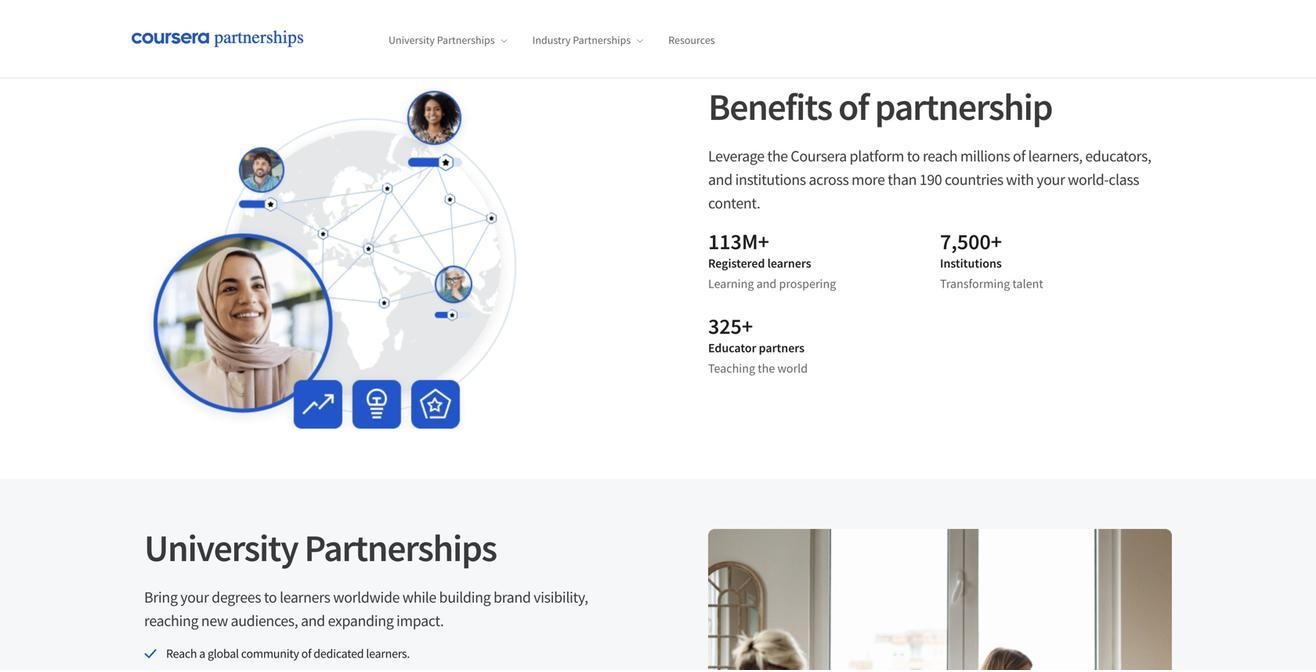 Task type: describe. For each thing, give the bounding box(es) containing it.
content.
[[709, 193, 761, 213]]

partners
[[759, 340, 805, 356]]

learning
[[709, 276, 754, 292]]

your inside leverage the coursera platform to reach millions of learners, educators, and institutions across more than 190 countries with your world-class content.
[[1037, 170, 1066, 189]]

reaching
[[144, 611, 198, 631]]

the inside leverage the coursera platform to reach millions of learners, educators, and institutions across more than 190 countries with your world-class content.
[[768, 146, 788, 166]]

bring
[[144, 588, 178, 607]]

degrees
[[212, 588, 261, 607]]

learners.
[[366, 646, 410, 662]]

leverage the coursera platform to reach millions of learners, educators, and institutions across more than 190 countries with your world-class content.
[[709, 146, 1152, 213]]

industry partnerships link
[[533, 33, 644, 47]]

to inside leverage the coursera platform to reach millions of learners, educators, and institutions across more than 190 countries with your world-class content.
[[908, 146, 921, 166]]

benefits
[[709, 83, 832, 130]]

with
[[1007, 170, 1034, 189]]

industry partnerships
[[533, 33, 631, 47]]

325+
[[709, 312, 753, 340]]

and inside leverage the coursera platform to reach millions of learners, educators, and institutions across more than 190 countries with your world-class content.
[[709, 170, 733, 189]]

visibility,
[[534, 588, 589, 607]]

bring your degrees to learners worldwide while building brand visibility, reaching new audiences, and expanding impact.
[[144, 588, 589, 631]]

while
[[403, 588, 437, 607]]

113m+
[[709, 228, 770, 255]]

learners inside bring your degrees to learners worldwide while building brand visibility, reaching new audiences, and expanding impact.
[[280, 588, 331, 607]]

0 horizontal spatial university
[[144, 524, 298, 571]]

partnership
[[875, 83, 1053, 130]]

new
[[201, 611, 228, 631]]

1 vertical spatial university partnerships
[[144, 524, 497, 571]]

learners inside 113m+ registered learners learning and prospering
[[768, 256, 812, 271]]

190
[[920, 170, 943, 189]]

illustration of coursera's skillsets image
[[144, 88, 517, 429]]

reach
[[166, 646, 197, 662]]

reach a global community of dedicated learners.
[[166, 646, 410, 662]]

partnerships for university partnerships link
[[437, 33, 495, 47]]

audiences,
[[231, 611, 298, 631]]

than
[[888, 170, 917, 189]]

impact.
[[397, 611, 444, 631]]

institutions
[[941, 256, 1002, 271]]

the inside 325+ educator partners teaching the world
[[758, 361, 776, 376]]

countries
[[945, 170, 1004, 189]]

worldwide
[[333, 588, 400, 607]]

to inside bring your degrees to learners worldwide while building brand visibility, reaching new audiences, and expanding impact.
[[264, 588, 277, 607]]

registered
[[709, 256, 765, 271]]

platform
[[850, 146, 905, 166]]

across
[[809, 170, 849, 189]]

transforming
[[941, 276, 1011, 292]]

benefits of partnership
[[709, 83, 1053, 130]]

dedicated
[[314, 646, 364, 662]]

prospering
[[780, 276, 837, 292]]

coursera
[[791, 146, 847, 166]]

partnerships for industry partnerships link
[[573, 33, 631, 47]]

7,500+ institutions transforming talent
[[941, 228, 1044, 292]]

millions
[[961, 146, 1011, 166]]

leverage
[[709, 146, 765, 166]]



Task type: locate. For each thing, give the bounding box(es) containing it.
reach
[[923, 146, 958, 166]]

325+ educator partners teaching the world
[[709, 312, 808, 376]]

2 horizontal spatial of
[[1014, 146, 1026, 166]]

1 vertical spatial learners
[[280, 588, 331, 607]]

of
[[839, 83, 869, 130], [1014, 146, 1026, 166], [301, 646, 312, 662]]

industry
[[533, 33, 571, 47]]

your up new
[[180, 588, 209, 607]]

brand
[[494, 588, 531, 607]]

partnerships
[[437, 33, 495, 47], [573, 33, 631, 47], [304, 524, 497, 571]]

community
[[241, 646, 299, 662]]

0 vertical spatial to
[[908, 146, 921, 166]]

0 vertical spatial and
[[709, 170, 733, 189]]

0 horizontal spatial of
[[301, 646, 312, 662]]

0 vertical spatial the
[[768, 146, 788, 166]]

1 vertical spatial university
[[144, 524, 298, 571]]

class
[[1109, 170, 1140, 189]]

learners up prospering
[[768, 256, 812, 271]]

to
[[908, 146, 921, 166], [264, 588, 277, 607]]

7,500+
[[941, 228, 1003, 255]]

0 vertical spatial university partnerships
[[389, 33, 495, 47]]

and up reach a global community of dedicated learners.
[[301, 611, 325, 631]]

world
[[778, 361, 808, 376]]

university partnerships link
[[389, 33, 508, 47]]

0 horizontal spatial learners
[[280, 588, 331, 607]]

university
[[389, 33, 435, 47], [144, 524, 298, 571]]

and up content.
[[709, 170, 733, 189]]

your down learners,
[[1037, 170, 1066, 189]]

and inside 113m+ registered learners learning and prospering
[[757, 276, 777, 292]]

and right learning
[[757, 276, 777, 292]]

1 horizontal spatial learners
[[768, 256, 812, 271]]

of left 'dedicated'
[[301, 646, 312, 662]]

0 horizontal spatial and
[[301, 611, 325, 631]]

0 vertical spatial university
[[389, 33, 435, 47]]

2 vertical spatial and
[[301, 611, 325, 631]]

global
[[208, 646, 239, 662]]

your inside bring your degrees to learners worldwide while building brand visibility, reaching new audiences, and expanding impact.
[[180, 588, 209, 607]]

and inside bring your degrees to learners worldwide while building brand visibility, reaching new audiences, and expanding impact.
[[301, 611, 325, 631]]

1 horizontal spatial university
[[389, 33, 435, 47]]

1 horizontal spatial your
[[1037, 170, 1066, 189]]

0 horizontal spatial to
[[264, 588, 277, 607]]

1 horizontal spatial to
[[908, 146, 921, 166]]

your
[[1037, 170, 1066, 189], [180, 588, 209, 607]]

1 vertical spatial of
[[1014, 146, 1026, 166]]

building
[[439, 588, 491, 607]]

expanding
[[328, 611, 394, 631]]

university partnerships
[[389, 33, 495, 47], [144, 524, 497, 571]]

and
[[709, 170, 733, 189], [757, 276, 777, 292], [301, 611, 325, 631]]

to up audiences,
[[264, 588, 277, 607]]

coursera partnerships image
[[132, 29, 320, 49]]

1 vertical spatial your
[[180, 588, 209, 607]]

learners,
[[1029, 146, 1083, 166]]

learners
[[768, 256, 812, 271], [280, 588, 331, 607]]

to up than
[[908, 146, 921, 166]]

teaching
[[709, 361, 756, 376]]

of up the platform
[[839, 83, 869, 130]]

the
[[768, 146, 788, 166], [758, 361, 776, 376]]

of inside leverage the coursera platform to reach millions of learners, educators, and institutions across more than 190 countries with your world-class content.
[[1014, 146, 1026, 166]]

the up institutions
[[768, 146, 788, 166]]

of up with
[[1014, 146, 1026, 166]]

0 horizontal spatial your
[[180, 588, 209, 607]]

2 vertical spatial of
[[301, 646, 312, 662]]

1 vertical spatial the
[[758, 361, 776, 376]]

1 horizontal spatial of
[[839, 83, 869, 130]]

1 horizontal spatial and
[[709, 170, 733, 189]]

0 vertical spatial your
[[1037, 170, 1066, 189]]

more
[[852, 170, 885, 189]]

educators,
[[1086, 146, 1152, 166]]

talent
[[1013, 276, 1044, 292]]

0 vertical spatial learners
[[768, 256, 812, 271]]

world-
[[1069, 170, 1109, 189]]

institutions
[[736, 170, 806, 189]]

1 vertical spatial and
[[757, 276, 777, 292]]

resources
[[669, 33, 715, 47]]

2 horizontal spatial and
[[757, 276, 777, 292]]

educator
[[709, 340, 757, 356]]

learners up audiences,
[[280, 588, 331, 607]]

the down the partners
[[758, 361, 776, 376]]

0 vertical spatial of
[[839, 83, 869, 130]]

a
[[199, 646, 205, 662]]

113m+ registered learners learning and prospering
[[709, 228, 837, 292]]

1 vertical spatial to
[[264, 588, 277, 607]]

resources link
[[669, 33, 715, 47]]



Task type: vqa. For each thing, say whether or not it's contained in the screenshot.


